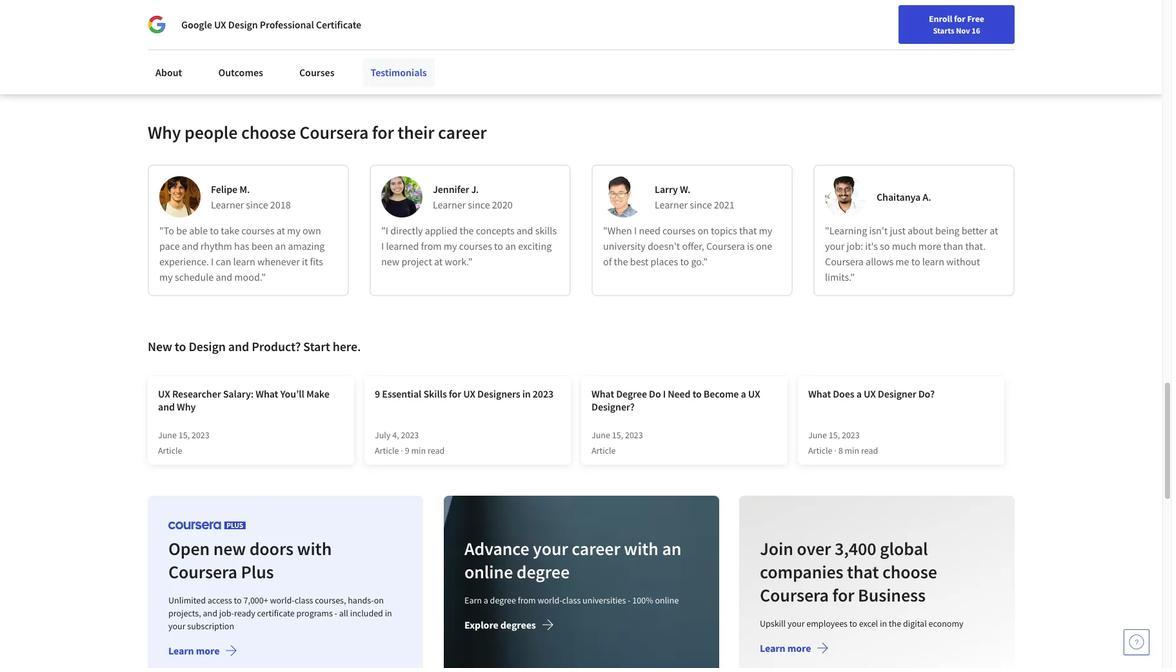 Task type: locate. For each thing, give the bounding box(es) containing it.
learn for left learn more link
[[168, 644, 194, 657]]

more down employees
[[788, 642, 812, 654]]

advance
[[465, 537, 529, 560]]

here.
[[333, 338, 361, 354]]

my inside "when i need courses on topics that my university doesn't offer, coursera is one of the best places to go."
[[759, 224, 773, 237]]

0 vertical spatial choose
[[241, 121, 296, 144]]

learn inside "to be able to take courses at my own pace and rhythm has been an amazing experience. i can learn whenever it fits my schedule and mood."
[[233, 255, 255, 268]]

0 horizontal spatial 9
[[375, 387, 380, 400]]

learn for right learn more link
[[761, 642, 786, 654]]

free
[[968, 13, 985, 25]]

courses inside "i directly applied the concepts and skills i learned from my courses to an exciting new project at work."
[[459, 239, 492, 252]]

1 horizontal spatial choose
[[883, 560, 938, 583]]

class for universities
[[562, 594, 581, 606]]

for inside join over 3,400 global companies that choose coursera for business
[[833, 583, 855, 607]]

15, up 8
[[829, 429, 841, 441]]

much
[[892, 239, 917, 252]]

ux inside ux researcher salary: what you'll make and why
[[158, 387, 170, 400]]

0 horizontal spatial choose
[[241, 121, 296, 144]]

product?
[[252, 338, 301, 354]]

article for what does a ux designer do?
[[809, 445, 833, 456]]

why people choose coursera for their career
[[148, 121, 487, 144]]

new inside 'open new doors with coursera plus'
[[213, 537, 246, 560]]

career inside advance your career with an online degree
[[572, 537, 621, 560]]

what left degree
[[592, 387, 615, 400]]

the
[[460, 224, 474, 237], [614, 255, 628, 268], [890, 618, 902, 629]]

0 horizontal spatial degree
[[490, 594, 516, 606]]

read for skills
[[428, 445, 445, 456]]

a right earn at the left bottom
[[484, 594, 488, 606]]

my
[[287, 224, 301, 237], [759, 224, 773, 237], [444, 239, 457, 252], [159, 270, 173, 283]]

2 horizontal spatial what
[[809, 387, 831, 400]]

learner inside felipe m. learner since 2018
[[211, 198, 244, 211]]

read inside june 15, 2023 article · 8 min read
[[862, 445, 879, 456]]

1 horizontal spatial an
[[506, 239, 516, 252]]

take
[[221, 224, 240, 237]]

designer
[[878, 387, 917, 400]]

· for essential
[[401, 445, 403, 456]]

1 vertical spatial career
[[572, 537, 621, 560]]

courses inside "to be able to take courses at my own pace and rhythm has been an amazing experience. i can learn whenever it fits my schedule and mood."
[[242, 224, 275, 237]]

from up degrees
[[518, 594, 536, 606]]

2023 right '4,'
[[401, 429, 419, 441]]

in right designers
[[523, 387, 531, 400]]

2 june 15, 2023 article from the left
[[592, 429, 643, 456]]

it's
[[866, 239, 878, 252]]

1 vertical spatial new
[[213, 537, 246, 560]]

3,400
[[835, 537, 877, 560]]

0 horizontal spatial ·
[[401, 445, 403, 456]]

at down 2018 on the left of page
[[277, 224, 285, 237]]

0 vertical spatial online
[[465, 560, 513, 583]]

about
[[908, 224, 934, 237]]

0 vertical spatial degree
[[517, 560, 570, 583]]

to up ready
[[234, 594, 242, 606]]

0 horizontal spatial in
[[385, 607, 392, 619]]

3 learner from the left
[[655, 198, 688, 211]]

0 horizontal spatial june
[[158, 429, 177, 441]]

1 horizontal spatial courses
[[459, 239, 492, 252]]

the right of
[[614, 255, 628, 268]]

ux right does
[[864, 387, 876, 400]]

1 horizontal spatial learner
[[433, 198, 466, 211]]

1 15, from the left
[[179, 429, 190, 441]]

degree
[[517, 560, 570, 583], [490, 594, 516, 606]]

felipe
[[211, 183, 238, 196]]

0 vertical spatial career
[[438, 121, 487, 144]]

since inside larry w. learner since 2021
[[690, 198, 712, 211]]

15, down designer?
[[612, 429, 624, 441]]

1 class from the left
[[295, 594, 313, 606]]

1 horizontal spatial the
[[614, 255, 628, 268]]

pace
[[159, 239, 180, 252]]

· left 8
[[835, 445, 837, 456]]

article
[[158, 445, 182, 456], [375, 445, 399, 456], [592, 445, 616, 456], [809, 445, 833, 456]]

2 horizontal spatial since
[[690, 198, 712, 211]]

coursera inside "learning isn't just about being better at your job: it's so much more than that. coursera allows me to learn without limits."
[[826, 255, 864, 268]]

2 horizontal spatial 15,
[[829, 429, 841, 441]]

google
[[181, 18, 212, 31]]

your down "learning
[[826, 239, 845, 252]]

on up offer,
[[698, 224, 709, 237]]

course
[[172, 51, 198, 63]]

2023 for ux researcher salary: what you'll make and why
[[192, 429, 210, 441]]

skills
[[424, 387, 447, 400]]

to inside "learning isn't just about being better at your job: it's so much more than that. coursera allows me to learn without limits."
[[912, 255, 921, 268]]

since
[[246, 198, 268, 211], [468, 198, 490, 211], [690, 198, 712, 211]]

1 horizontal spatial since
[[468, 198, 490, 211]]

why left salary:
[[177, 400, 196, 413]]

1 horizontal spatial what
[[592, 387, 615, 400]]

design up 'hours'
[[228, 18, 258, 31]]

career right "their"
[[438, 121, 487, 144]]

1 horizontal spatial on
[[698, 224, 709, 237]]

from down applied
[[421, 239, 442, 252]]

learn more down "subscription"
[[168, 644, 220, 657]]

why
[[148, 121, 181, 144], [177, 400, 196, 413]]

from
[[421, 239, 442, 252], [518, 594, 536, 606]]

1 june 15, 2023 article from the left
[[158, 429, 210, 456]]

to inside "to be able to take courses at my own pace and rhythm has been an amazing experience. i can learn whenever it fits my schedule and mood."
[[210, 224, 219, 237]]

since for m.
[[246, 198, 268, 211]]

on up included
[[374, 594, 384, 606]]

read inside the july 4, 2023 article · 9 min read
[[428, 445, 445, 456]]

courses inside "when i need courses on topics that my university doesn't offer, coursera is one of the best places to go."
[[663, 224, 696, 237]]

coursera up limits."
[[826, 255, 864, 268]]

just
[[890, 224, 906, 237]]

1 · from the left
[[401, 445, 403, 456]]

courses up "work.""
[[459, 239, 492, 252]]

with inside 'open new doors with coursera plus'
[[297, 537, 332, 560]]

an
[[275, 239, 286, 252], [506, 239, 516, 252], [662, 537, 682, 560]]

1 horizontal spatial class
[[562, 594, 581, 606]]

on
[[698, 224, 709, 237], [374, 594, 384, 606]]

to inside what degree do i need to become a ux designer?
[[693, 387, 702, 400]]

article left 8
[[809, 445, 833, 456]]

1 horizontal spatial at
[[434, 255, 443, 268]]

learn more link down "subscription"
[[168, 644, 238, 660]]

à
[[571, 30, 578, 46]]

companies
[[761, 560, 844, 583]]

why left 'people'
[[148, 121, 181, 144]]

0 horizontal spatial learn
[[168, 644, 194, 657]]

online up earn at the left bottom
[[465, 560, 513, 583]]

to right need
[[693, 387, 702, 400]]

to
[[210, 224, 219, 237], [494, 239, 503, 252], [681, 255, 690, 268], [912, 255, 921, 268], [175, 338, 186, 354], [693, 387, 702, 400], [234, 594, 242, 606], [850, 618, 858, 629]]

0 horizontal spatial learn more
[[168, 644, 220, 657]]

my down experience.
[[159, 270, 173, 283]]

what degree do i need to become a ux designer?
[[592, 387, 761, 413]]

in right included
[[385, 607, 392, 619]]

july 4, 2023 article · 9 min read
[[375, 429, 445, 456]]

coursera inside 'open new doors with coursera plus'
[[168, 560, 238, 583]]

0 horizontal spatial design
[[189, 338, 226, 354]]

1 horizontal spatial 15,
[[612, 429, 624, 441]]

about
[[156, 66, 182, 79]]

what left does
[[809, 387, 831, 400]]

4 article from the left
[[809, 445, 833, 456]]

new
[[381, 255, 400, 268], [213, 537, 246, 560]]

ux left designers
[[464, 387, 476, 400]]

career up 'universities'
[[572, 537, 621, 560]]

0 horizontal spatial on
[[374, 594, 384, 606]]

0 vertical spatial from
[[421, 239, 442, 252]]

it
[[302, 255, 308, 268]]

learn down than
[[923, 255, 945, 268]]

2 horizontal spatial courses
[[663, 224, 696, 237]]

and left product?
[[228, 338, 249, 354]]

your down projects,
[[168, 620, 186, 632]]

learner inside jennifer j. learner since 2020
[[433, 198, 466, 211]]

2 min from the left
[[845, 445, 860, 456]]

2 article from the left
[[375, 445, 399, 456]]

over
[[798, 537, 832, 560]]

learner inside larry w. learner since 2021
[[655, 198, 688, 211]]

3 what from the left
[[809, 387, 831, 400]]

article for ux researcher salary: what you'll make and why
[[158, 445, 182, 456]]

learn more down "upskill" at right
[[761, 642, 812, 654]]

learn inside "learning isn't just about being better at your job: it's so much more than that. coursera allows me to learn without limits."
[[923, 255, 945, 268]]

9 down essential
[[405, 445, 410, 456]]

article inside the july 4, 2023 article · 9 min read
[[375, 445, 399, 456]]

2 with from the left
[[624, 537, 659, 560]]

0 vertical spatial design
[[228, 18, 258, 31]]

1 vertical spatial design
[[189, 338, 226, 354]]

learner down larry
[[655, 198, 688, 211]]

min for essential
[[411, 445, 426, 456]]

2023 inside june 15, 2023 article · 8 min read
[[842, 429, 860, 441]]

online inside advance your career with an online degree
[[465, 560, 513, 583]]

designers
[[478, 387, 521, 400]]

certificate
[[257, 607, 295, 619]]

min inside the july 4, 2023 article · 9 min read
[[411, 445, 426, 456]]

2 june from the left
[[592, 429, 611, 441]]

"learning
[[826, 224, 868, 237]]

0 horizontal spatial 15,
[[179, 429, 190, 441]]

· down essential
[[401, 445, 403, 456]]

your inside "learning isn't just about being better at your job: it's so much more than that. coursera allows me to learn without limits."
[[826, 239, 845, 252]]

3 since from the left
[[690, 198, 712, 211]]

1 learner from the left
[[211, 198, 244, 211]]

0 horizontal spatial what
[[256, 387, 278, 400]]

at left "work.""
[[434, 255, 443, 268]]

1 horizontal spatial a
[[741, 387, 747, 400]]

1 horizontal spatial june
[[592, 429, 611, 441]]

2020
[[492, 198, 513, 211]]

1 horizontal spatial read
[[862, 445, 879, 456]]

what does a ux designer do?
[[809, 387, 935, 400]]

at inside "i directly applied the concepts and skills i learned from my courses to an exciting new project at work."
[[434, 255, 443, 268]]

so
[[880, 239, 890, 252]]

felipe m. learner since 2018
[[211, 183, 291, 211]]

2 learner from the left
[[433, 198, 466, 211]]

to up rhythm
[[210, 224, 219, 237]]

ux right become
[[749, 387, 761, 400]]

the inside "when i need courses on topics that my university doesn't offer, coursera is one of the best places to go."
[[614, 255, 628, 268]]

learn for more
[[923, 255, 945, 268]]

world- inside unlimited access to 7,000+ world-class courses, hands-on projects, and job-ready certificate programs - all included in your subscription
[[270, 594, 295, 606]]

more down "subscription"
[[196, 644, 220, 657]]

professional
[[260, 18, 314, 31]]

15, inside june 15, 2023 article · 8 min read
[[829, 429, 841, 441]]

0 horizontal spatial career
[[438, 121, 487, 144]]

0 horizontal spatial learner
[[211, 198, 244, 211]]

learner down felipe
[[211, 198, 244, 211]]

coursera inside join over 3,400 global companies that choose coursera for business
[[761, 583, 830, 607]]

1 horizontal spatial 9
[[405, 445, 410, 456]]

0 horizontal spatial courses
[[242, 224, 275, 237]]

2 horizontal spatial an
[[662, 537, 682, 560]]

1 horizontal spatial with
[[624, 537, 659, 560]]

1 horizontal spatial new
[[381, 255, 400, 268]]

coursera up unlimited
[[168, 560, 238, 583]]

46
[[217, 51, 226, 63]]

more down about
[[919, 239, 942, 252]]

1 vertical spatial -
[[335, 607, 338, 619]]

to down concepts
[[494, 239, 503, 252]]

0 horizontal spatial the
[[460, 224, 474, 237]]

june 15, 2023 article down researcher
[[158, 429, 210, 456]]

i left "need"
[[634, 224, 637, 237]]

i
[[634, 224, 637, 237], [381, 239, 384, 252], [211, 255, 214, 268], [663, 387, 666, 400]]

coursera down topics
[[707, 239, 745, 252]]

None search field
[[184, 8, 494, 34]]

courses link
[[292, 58, 342, 86]]

1 horizontal spatial that
[[848, 560, 880, 583]]

go."
[[692, 255, 708, 268]]

at
[[277, 224, 285, 237], [990, 224, 999, 237], [434, 255, 443, 268]]

1 horizontal spatial learn
[[923, 255, 945, 268]]

what
[[256, 387, 278, 400], [592, 387, 615, 400], [809, 387, 831, 400]]

world- down advance your career with an online degree
[[538, 594, 562, 606]]

new down coursera plus "image"
[[213, 537, 246, 560]]

at inside "to be able to take courses at my own pace and rhythm has been an amazing experience. i can learn whenever it fits my schedule and mood."
[[277, 224, 285, 237]]

2 read from the left
[[862, 445, 879, 456]]

learner for larry
[[655, 198, 688, 211]]

jennifer j. learner since 2020
[[433, 183, 513, 211]]

the inside "i directly applied the concepts and skills i learned from my courses to an exciting new project at work."
[[460, 224, 474, 237]]

min inside june 15, 2023 article · 8 min read
[[845, 445, 860, 456]]

1 horizontal spatial learn
[[761, 642, 786, 654]]

allows
[[866, 255, 894, 268]]

learner down jennifer at the top
[[433, 198, 466, 211]]

in right the excel
[[881, 618, 888, 629]]

1 what from the left
[[256, 387, 278, 400]]

0 horizontal spatial at
[[277, 224, 285, 237]]

0 horizontal spatial new
[[213, 537, 246, 560]]

and up "subscription"
[[203, 607, 217, 619]]

0 vertical spatial the
[[460, 224, 474, 237]]

an inside advance your career with an online degree
[[662, 537, 682, 560]]

0 horizontal spatial a
[[484, 594, 488, 606]]

since down m.
[[246, 198, 268, 211]]

class inside unlimited access to 7,000+ world-class courses, hands-on projects, and job-ready certificate programs - all included in your subscription
[[295, 594, 313, 606]]

own
[[303, 224, 321, 237]]

0 horizontal spatial june 15, 2023 article
[[158, 429, 210, 456]]

2 15, from the left
[[612, 429, 624, 441]]

learn down "upskill" at right
[[761, 642, 786, 654]]

that left global
[[848, 560, 880, 583]]

google image
[[148, 15, 166, 34]]

article for 9 essential skills for ux designers in 2023
[[375, 445, 399, 456]]

2 horizontal spatial at
[[990, 224, 999, 237]]

to inside "i directly applied the concepts and skills i learned from my courses to an exciting new project at work."
[[494, 239, 503, 252]]

0 horizontal spatial class
[[295, 594, 313, 606]]

0 horizontal spatial -
[[335, 607, 338, 619]]

june 15, 2023 article down designer?
[[592, 429, 643, 456]]

1 horizontal spatial online
[[655, 594, 679, 606]]

choose up the digital
[[883, 560, 938, 583]]

your
[[826, 239, 845, 252], [533, 537, 568, 560], [788, 618, 805, 629], [168, 620, 186, 632]]

i left can
[[211, 255, 214, 268]]

2 vertical spatial the
[[890, 618, 902, 629]]

0 horizontal spatial that
[[740, 224, 757, 237]]

0 vertical spatial on
[[698, 224, 709, 237]]

your inside unlimited access to 7,000+ world-class courses, hands-on projects, and job-ready certificate programs - all included in your subscription
[[168, 620, 186, 632]]

1 horizontal spatial degree
[[517, 560, 570, 583]]

a right does
[[857, 387, 862, 400]]

1 min from the left
[[411, 445, 426, 456]]

3 article from the left
[[592, 445, 616, 456]]

access
[[208, 594, 232, 606]]

and
[[517, 224, 533, 237], [182, 239, 198, 252], [216, 270, 232, 283], [228, 338, 249, 354], [158, 400, 175, 413], [203, 607, 217, 619]]

min
[[411, 445, 426, 456], [845, 445, 860, 456]]

degree inside advance your career with an online degree
[[517, 560, 570, 583]]

2023 inside the july 4, 2023 article · 9 min read
[[401, 429, 419, 441]]

design
[[228, 18, 258, 31], [189, 338, 226, 354]]

for up employees
[[833, 583, 855, 607]]

essential
[[382, 387, 422, 400]]

1 horizontal spatial min
[[845, 445, 860, 456]]

article down designer?
[[592, 445, 616, 456]]

choose
[[241, 121, 296, 144], [883, 560, 938, 583]]

1 horizontal spatial world-
[[538, 594, 562, 606]]

since inside jennifer j. learner since 2020
[[468, 198, 490, 211]]

that up is
[[740, 224, 757, 237]]

that inside join over 3,400 global companies that choose coursera for business
[[848, 560, 880, 583]]

with up "100%"
[[624, 537, 659, 560]]

min right 8
[[845, 445, 860, 456]]

0 horizontal spatial online
[[465, 560, 513, 583]]

9
[[375, 387, 380, 400], [405, 445, 410, 456]]

show notifications image
[[989, 16, 1004, 32]]

chaitanya a.
[[877, 190, 932, 203]]

· inside june 15, 2023 article · 8 min read
[[835, 445, 837, 456]]

in
[[523, 387, 531, 400], [385, 607, 392, 619], [881, 618, 888, 629]]

job:
[[847, 239, 864, 252]]

i right do
[[663, 387, 666, 400]]

- left all
[[335, 607, 338, 619]]

hands-
[[348, 594, 374, 606]]

learn more link down "upskill" at right
[[761, 642, 830, 657]]

me
[[896, 255, 910, 268]]

1 horizontal spatial -
[[628, 594, 631, 606]]

1 june from the left
[[158, 429, 177, 441]]

with
[[297, 537, 332, 560], [624, 537, 659, 560]]

with inside advance your career with an online degree
[[624, 537, 659, 560]]

2 what from the left
[[592, 387, 615, 400]]

for up nov in the top of the page
[[955, 13, 966, 25]]

0 horizontal spatial min
[[411, 445, 426, 456]]

article down researcher
[[158, 445, 182, 456]]

learn
[[761, 642, 786, 654], [168, 644, 194, 657]]

with for career
[[624, 537, 659, 560]]

0 horizontal spatial world-
[[270, 594, 295, 606]]

15, for does
[[829, 429, 841, 441]]

1 vertical spatial choose
[[883, 560, 938, 583]]

june 15, 2023 article
[[158, 429, 210, 456], [592, 429, 643, 456]]

1 with from the left
[[297, 537, 332, 560]]

2023
[[533, 387, 554, 400], [192, 429, 210, 441], [401, 429, 419, 441], [625, 429, 643, 441], [842, 429, 860, 441]]

3 june from the left
[[809, 429, 827, 441]]

1 world- from the left
[[270, 594, 295, 606]]

min for does
[[845, 445, 860, 456]]

1 vertical spatial on
[[374, 594, 384, 606]]

read
[[428, 445, 445, 456], [862, 445, 879, 456]]

my up "work.""
[[444, 239, 457, 252]]

is
[[747, 239, 754, 252]]

1 horizontal spatial june 15, 2023 article
[[592, 429, 643, 456]]

2 · from the left
[[835, 445, 837, 456]]

degrees
[[501, 618, 536, 631]]

since inside felipe m. learner since 2018
[[246, 198, 268, 211]]

for left "their"
[[372, 121, 394, 144]]

1 horizontal spatial in
[[523, 387, 531, 400]]

larry w. learner since 2021
[[655, 183, 735, 211]]

1 vertical spatial the
[[614, 255, 628, 268]]

world- for 7,000+
[[270, 594, 295, 606]]

1 read from the left
[[428, 445, 445, 456]]

0 vertical spatial that
[[740, 224, 757, 237]]

2 learn from the left
[[923, 255, 945, 268]]

ux left researcher
[[158, 387, 170, 400]]

choose inside join over 3,400 global companies that choose coursera for business
[[883, 560, 938, 583]]

1 vertical spatial that
[[848, 560, 880, 583]]

what inside what degree do i need to become a ux designer?
[[592, 387, 615, 400]]

directly
[[391, 224, 423, 237]]

expérience
[[252, 30, 312, 46]]

at right better
[[990, 224, 999, 237]]

1 horizontal spatial ·
[[835, 445, 837, 456]]

1 article from the left
[[158, 445, 182, 456]]

class left 'universities'
[[562, 594, 581, 606]]

my up one
[[759, 224, 773, 237]]

2023 down researcher
[[192, 429, 210, 441]]

article down july
[[375, 445, 399, 456]]

1 horizontal spatial design
[[228, 18, 258, 31]]

· for does
[[835, 445, 837, 456]]

design for ux
[[228, 18, 258, 31]]

9 inside the july 4, 2023 article · 9 min read
[[405, 445, 410, 456]]

1 vertical spatial from
[[518, 594, 536, 606]]

min down skills
[[411, 445, 426, 456]]

learn down projects,
[[168, 644, 194, 657]]

online right "100%"
[[655, 594, 679, 606]]

0 vertical spatial 9
[[375, 387, 380, 400]]

1 vertical spatial 9
[[405, 445, 410, 456]]

world- up certificate
[[270, 594, 295, 606]]

article inside june 15, 2023 article · 8 min read
[[809, 445, 833, 456]]

from inside "i directly applied the concepts and skills i learned from my courses to an exciting new project at work."
[[421, 239, 442, 252]]

1 since from the left
[[246, 198, 268, 211]]

since for w.
[[690, 198, 712, 211]]

i inside what degree do i need to become a ux designer?
[[663, 387, 666, 400]]

1 horizontal spatial career
[[572, 537, 621, 560]]

0 horizontal spatial learn
[[233, 255, 255, 268]]

ux
[[214, 18, 226, 31], [158, 387, 170, 400], [464, 387, 476, 400], [749, 387, 761, 400], [864, 387, 876, 400]]

2 class from the left
[[562, 594, 581, 606]]

ux right google
[[214, 18, 226, 31]]

0 horizontal spatial learn more link
[[168, 644, 238, 660]]

i down "i
[[381, 239, 384, 252]]

june inside june 15, 2023 article · 8 min read
[[809, 429, 827, 441]]

9 left essential
[[375, 387, 380, 400]]

article for what degree do i need to become a ux designer?
[[592, 445, 616, 456]]

and up exciting at left top
[[517, 224, 533, 237]]

2023 down designer?
[[625, 429, 643, 441]]

0 vertical spatial new
[[381, 255, 400, 268]]

0 horizontal spatial an
[[275, 239, 286, 252]]

0 horizontal spatial with
[[297, 537, 332, 560]]

1 learn from the left
[[233, 255, 255, 268]]

june 15, 2023 article for ux researcher salary: what you'll make and why
[[158, 429, 210, 456]]

0 vertical spatial -
[[628, 594, 631, 606]]

since down 'w.'
[[690, 198, 712, 211]]

0 horizontal spatial from
[[421, 239, 442, 252]]

at inside "learning isn't just about being better at your job: it's so much more than that. coursera allows me to learn without limits."
[[990, 224, 999, 237]]

0 horizontal spatial since
[[246, 198, 268, 211]]

for right skills
[[449, 387, 462, 400]]

with right the "doors"
[[297, 537, 332, 560]]

2 world- from the left
[[538, 594, 562, 606]]

coursera inside "when i need courses on topics that my university doesn't offer, coursera is one of the best places to go."
[[707, 239, 745, 252]]

on inside unlimited access to 7,000+ world-class courses, hands-on projects, and job-ready certificate programs - all included in your subscription
[[374, 594, 384, 606]]

why inside ux researcher salary: what you'll make and why
[[177, 400, 196, 413]]

· inside the july 4, 2023 article · 9 min read
[[401, 445, 403, 456]]

3 15, from the left
[[829, 429, 841, 441]]

2 since from the left
[[468, 198, 490, 211]]

degree up earn a degree from world-class universities - 100% online
[[517, 560, 570, 583]]

15, down researcher
[[179, 429, 190, 441]]



Task type: vqa. For each thing, say whether or not it's contained in the screenshot.
that
yes



Task type: describe. For each thing, give the bounding box(es) containing it.
"i directly applied the concepts and skills i learned from my courses to an exciting new project at work."
[[381, 224, 557, 268]]

learner for felipe
[[211, 198, 244, 211]]

an inside "to be able to take courses at my own pace and rhythm has been an amazing experience. i can learn whenever it fits my schedule and mood."
[[275, 239, 286, 252]]

english
[[915, 15, 947, 27]]

work."
[[445, 255, 473, 268]]

0 horizontal spatial more
[[196, 644, 220, 657]]

applied
[[425, 224, 458, 237]]

i inside "i directly applied the concepts and skills i learned from my courses to an exciting new project at work."
[[381, 239, 384, 252]]

a inside what degree do i need to become a ux designer?
[[741, 387, 747, 400]]

global
[[881, 537, 929, 560]]

l'emploi
[[580, 30, 625, 46]]

1 vertical spatial degree
[[490, 594, 516, 606]]

with for doors
[[297, 537, 332, 560]]

without
[[947, 255, 981, 268]]

and inside "i directly applied the concepts and skills i learned from my courses to an exciting new project at work."
[[517, 224, 533, 237]]

become
[[704, 387, 739, 400]]

your right "upskill" at right
[[788, 618, 805, 629]]

need
[[668, 387, 691, 400]]

unlimited access to 7,000+ world-class courses, hands-on projects, and job-ready certificate programs - all included in your subscription
[[168, 594, 392, 632]]

jennifer
[[433, 183, 469, 196]]

doors
[[250, 537, 294, 560]]

what inside ux researcher salary: what you'll make and why
[[256, 387, 278, 400]]

researcher
[[172, 387, 221, 400]]

your inside advance your career with an online degree
[[533, 537, 568, 560]]

best
[[630, 255, 649, 268]]

project
[[402, 255, 432, 268]]

able
[[189, 224, 208, 237]]

june 15, 2023 article for what degree do i need to become a ux designer?
[[592, 429, 643, 456]]

google ux design professional certificate
[[181, 18, 362, 31]]

outcomes link
[[211, 58, 271, 86]]

chaitanya
[[877, 190, 921, 203]]

ux inside what degree do i need to become a ux designer?
[[749, 387, 761, 400]]

july
[[375, 429, 391, 441]]

2 horizontal spatial the
[[890, 618, 902, 629]]

june for what does a ux designer do?
[[809, 429, 827, 441]]

about link
[[148, 58, 190, 86]]

explore degrees
[[465, 618, 536, 631]]

"learning isn't just about being better at your job: it's so much more than that. coursera allows me to learn without limits."
[[826, 224, 999, 283]]

and inside unlimited access to 7,000+ world-class courses, hands-on projects, and job-ready certificate programs - all included in your subscription
[[203, 607, 217, 619]]

do
[[649, 387, 661, 400]]

and down can
[[216, 270, 232, 283]]

fits
[[310, 255, 323, 268]]

9 essential skills for ux designers in 2023
[[375, 387, 554, 400]]

people
[[185, 121, 238, 144]]

salary:
[[223, 387, 254, 400]]

an inside "i directly applied the concepts and skills i learned from my courses to an exciting new project at work."
[[506, 239, 516, 252]]

i inside "to be able to take courses at my own pace and rhythm has been an amazing experience. i can learn whenever it fits my schedule and mood."
[[211, 255, 214, 268]]

places
[[651, 255, 679, 268]]

to inside "when i need courses on topics that my university doesn't offer, coursera is one of the best places to go."
[[681, 255, 690, 268]]

to inside unlimited access to 7,000+ world-class courses, hands-on projects, and job-ready certificate programs - all included in your subscription
[[234, 594, 242, 606]]

mood."
[[234, 270, 266, 283]]

open new doors with coursera plus
[[168, 537, 332, 583]]

design for to
[[189, 338, 226, 354]]

explore degrees link
[[465, 618, 554, 634]]

experience.
[[159, 255, 209, 268]]

class for courses,
[[295, 594, 313, 606]]

15, for degree
[[612, 429, 624, 441]]

2023 for what does a ux designer do?
[[842, 429, 860, 441]]

2018
[[270, 198, 291, 211]]

read for a
[[862, 445, 879, 456]]

1 horizontal spatial learn more
[[761, 642, 812, 654]]

job-
[[219, 607, 234, 619]]

has
[[234, 239, 249, 252]]

testimonials link
[[363, 58, 435, 86]]

included
[[350, 607, 383, 619]]

and inside ux researcher salary: what you'll make and why
[[158, 400, 175, 413]]

programs
[[297, 607, 333, 619]]

commun
[[442, 30, 490, 46]]

"when
[[604, 224, 632, 237]]

1 horizontal spatial more
[[788, 642, 812, 654]]

to left the excel
[[850, 618, 858, 629]]

june for ux researcher salary: what you'll make and why
[[158, 429, 177, 441]]

w.
[[680, 183, 691, 196]]

2 horizontal spatial a
[[857, 387, 862, 400]]

what for what degree do i need to become a ux designer?
[[592, 387, 615, 400]]

une
[[229, 30, 250, 46]]

learner for jennifer
[[433, 198, 466, 211]]

utilisateur
[[315, 30, 371, 46]]

2023 right designers
[[533, 387, 554, 400]]

coursera plus image
[[168, 521, 246, 529]]

english button
[[892, 0, 970, 42]]

4,
[[393, 429, 399, 441]]

se
[[506, 30, 518, 46]]

new
[[148, 338, 172, 354]]

business
[[859, 583, 926, 607]]

than
[[944, 239, 964, 252]]

in inside unlimited access to 7,000+ world-class courses, hands-on projects, and job-ready certificate programs - all included in your subscription
[[385, 607, 392, 619]]

learn for has
[[233, 255, 255, 268]]

earn a degree from world-class universities - 100% online
[[465, 594, 679, 606]]

limits."
[[826, 270, 856, 283]]

offer,
[[683, 239, 705, 252]]

employees
[[807, 618, 848, 629]]

need
[[639, 224, 661, 237]]

projects,
[[168, 607, 201, 619]]

enroll
[[930, 13, 953, 25]]

hours
[[228, 51, 250, 63]]

for inside enroll for free starts nov 16
[[955, 13, 966, 25]]

2 horizontal spatial in
[[881, 618, 888, 629]]

outcomes
[[218, 66, 263, 79]]

better
[[962, 224, 988, 237]]

bien
[[415, 30, 439, 46]]

rhythm
[[201, 239, 232, 252]]

does
[[833, 387, 855, 400]]

16
[[972, 25, 981, 36]]

world- for from
[[538, 594, 562, 606]]

more inside "learning isn't just about being better at your job: it's so much more than that. coursera allows me to learn without limits."
[[919, 239, 942, 252]]

since for j.
[[468, 198, 490, 211]]

1 vertical spatial online
[[655, 594, 679, 606]]

june for what degree do i need to become a ux designer?
[[592, 429, 611, 441]]

- inside unlimited access to 7,000+ world-class courses, hands-on projects, and job-ready certificate programs - all included in your subscription
[[335, 607, 338, 619]]

1 horizontal spatial learn more link
[[761, 642, 830, 657]]

doesn't
[[648, 239, 681, 252]]

7,000+
[[244, 594, 268, 606]]

at for better
[[990, 224, 999, 237]]

learned
[[386, 239, 419, 252]]

open
[[168, 537, 210, 560]]

my inside "i directly applied the concepts and skills i learned from my courses to an exciting new project at work."
[[444, 239, 457, 252]]

and up experience.
[[182, 239, 198, 252]]

nov
[[957, 25, 971, 36]]

can
[[216, 255, 231, 268]]

15, for researcher
[[179, 429, 190, 441]]

i inside "when i need courses on topics that my university doesn't offer, coursera is one of the best places to go."
[[634, 224, 637, 237]]

that inside "when i need courses on topics that my university doesn't offer, coursera is one of the best places to go."
[[740, 224, 757, 237]]

at for courses
[[277, 224, 285, 237]]

1 horizontal spatial from
[[518, 594, 536, 606]]

et
[[493, 30, 504, 46]]

my left the own
[[287, 224, 301, 237]]

new inside "i directly applied the concepts and skills i learned from my courses to an exciting new project at work."
[[381, 255, 400, 268]]

j.
[[471, 183, 479, 196]]

2023 for 9 essential skills for ux designers in 2023
[[401, 429, 419, 441]]

on inside "when i need courses on topics that my university doesn't offer, coursera is one of the best places to go."
[[698, 224, 709, 237]]

coursera down 'courses'
[[300, 121, 369, 144]]

to right the new
[[175, 338, 186, 354]]

economy
[[929, 618, 964, 629]]

start
[[303, 338, 330, 354]]

ready
[[234, 607, 255, 619]]

join over 3,400 global companies that choose coursera for business
[[761, 537, 938, 607]]

pour
[[374, 30, 400, 46]]

help center image
[[1130, 635, 1145, 650]]

•
[[210, 51, 212, 63]]

"when i need courses on topics that my university doesn't offer, coursera is one of the best places to go."
[[604, 224, 773, 268]]

what for what does a ux designer do?
[[809, 387, 831, 400]]

8
[[839, 445, 843, 456]]

whenever
[[258, 255, 300, 268]]

0 vertical spatial why
[[148, 121, 181, 144]]

2023 for what degree do i need to become a ux designer?
[[625, 429, 643, 441]]

their
[[398, 121, 435, 144]]



